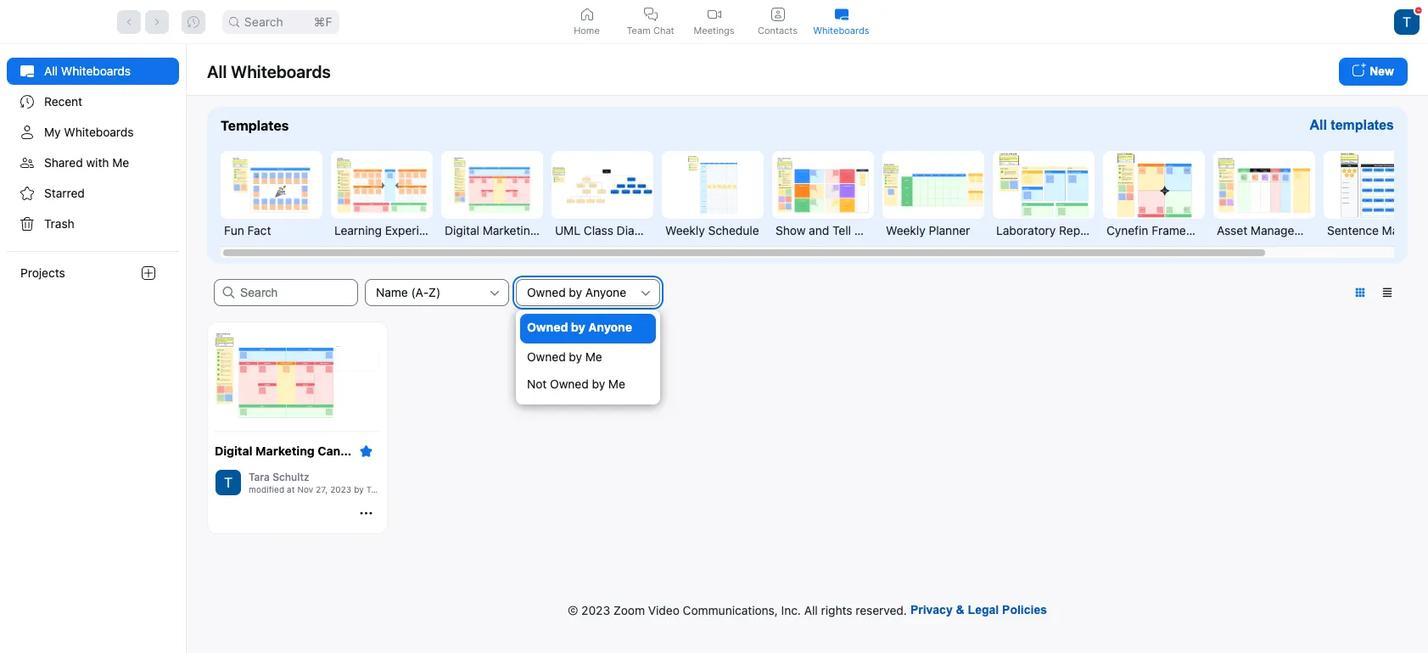 Task type: vqa. For each thing, say whether or not it's contained in the screenshot.
Communications,
no



Task type: describe. For each thing, give the bounding box(es) containing it.
contacts
[[758, 24, 798, 36]]

team
[[627, 24, 651, 36]]

tab list containing home
[[555, 0, 873, 43]]

chat
[[654, 24, 675, 36]]

home button
[[555, 0, 619, 43]]

video on image
[[708, 7, 721, 21]]

meetings button
[[683, 0, 746, 43]]

whiteboards button
[[810, 0, 873, 43]]

team chat
[[627, 24, 675, 36]]

search
[[244, 14, 283, 28]]

home
[[574, 24, 600, 36]]



Task type: locate. For each thing, give the bounding box(es) containing it.
whiteboards
[[814, 24, 870, 36]]

meetings
[[694, 24, 735, 36]]

profile contact image
[[771, 7, 785, 21]]

whiteboard small image
[[835, 7, 848, 21], [835, 7, 848, 21]]

video on image
[[708, 7, 721, 21]]

team chat image
[[644, 7, 657, 21], [644, 7, 657, 21]]

⌘f
[[314, 14, 333, 28]]

magnifier image
[[229, 17, 239, 27], [229, 17, 239, 27]]

team chat button
[[619, 0, 683, 43]]

contacts button
[[746, 0, 810, 43]]

tab list
[[555, 0, 873, 43]]

home small image
[[580, 7, 594, 21], [580, 7, 594, 21]]

do not disturb image
[[1416, 7, 1423, 13], [1416, 7, 1423, 13]]

profile contact image
[[771, 7, 785, 21]]

avatar image
[[1395, 9, 1420, 34]]



